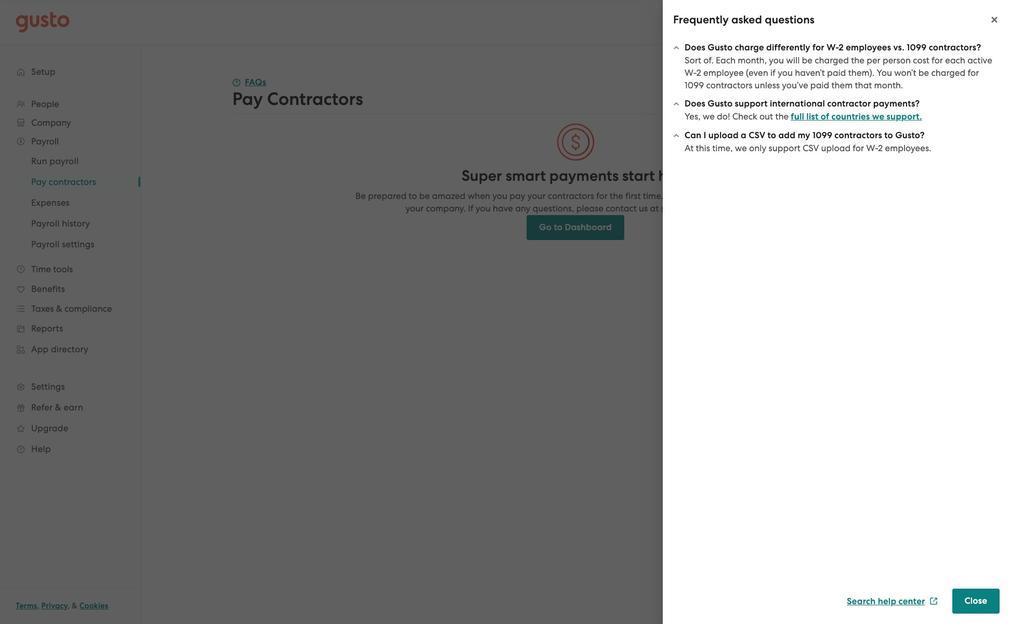 Task type: describe. For each thing, give the bounding box(es) containing it.
won't
[[894, 68, 916, 78]]

when
[[468, 191, 490, 201]]

add
[[779, 130, 796, 141]]

questions,
[[533, 203, 574, 214]]

1 horizontal spatial we
[[735, 143, 747, 153]]

support.
[[887, 111, 922, 122]]

to inside be prepared to be amazed when you pay your contractors for the first time. but first, please finish setting up your company. if you have any questions, please contact us at
[[409, 191, 417, 201]]

frequently
[[673, 13, 729, 27]]

1 horizontal spatial support
[[769, 143, 801, 153]]

sort of. each month, you will be charged the per person cost for each active w-2 employee (even if you haven't paid them). you won't be charged for 1099 contractors unless you've paid them that month.
[[685, 55, 992, 90]]

terms , privacy , & cookies
[[16, 602, 108, 611]]

them
[[832, 80, 853, 90]]

countries
[[832, 111, 870, 122]]

2 vertical spatial 1099
[[813, 130, 832, 141]]

finish
[[731, 191, 753, 201]]

contact
[[606, 203, 637, 214]]

month,
[[738, 55, 767, 66]]

my
[[798, 130, 810, 141]]

for right cost
[[932, 55, 943, 66]]

center
[[899, 596, 925, 607]]

you've
[[782, 80, 808, 90]]

international
[[770, 98, 825, 109]]

0 vertical spatial paid
[[827, 68, 846, 78]]

1099 inside sort of. each month, you will be charged the per person cost for each active w-2 employee (even if you haven't paid them). you won't be charged for 1099 contractors unless you've paid them that month.
[[685, 80, 704, 90]]

w- inside sort of. each month, you will be charged the per person cost for each active w-2 employee (even if you haven't paid them). you won't be charged for 1099 contractors unless you've paid them that month.
[[685, 68, 696, 78]]

them).
[[848, 68, 875, 78]]

amazed
[[432, 191, 466, 201]]

account menu element
[[809, 0, 995, 44]]

gusto?
[[895, 130, 925, 141]]

differently
[[766, 42, 810, 53]]

if
[[468, 203, 474, 214]]

cookies button
[[79, 600, 108, 612]]

charge
[[735, 42, 764, 53]]

month.
[[874, 80, 903, 90]]

to right go
[[554, 222, 563, 233]]

1 horizontal spatial please
[[702, 191, 729, 201]]

to left the gusto?
[[884, 130, 893, 141]]

setting
[[755, 191, 783, 201]]

0 vertical spatial 2
[[839, 42, 844, 53]]

but
[[666, 191, 679, 201]]

asked
[[731, 13, 762, 27]]

for inside be prepared to be amazed when you pay your contractors for the first time. but first, please finish setting up your company. if you have any questions, please contact us at
[[596, 191, 608, 201]]

check
[[732, 111, 757, 122]]

pay
[[232, 88, 263, 110]]

active
[[968, 55, 992, 66]]

illustration of a coin image
[[556, 123, 595, 162]]

contractors
[[267, 88, 363, 110]]

2 inside sort of. each month, you will be charged the per person cost for each active w-2 employee (even if you haven't paid them). you won't be charged for 1099 contractors unless you've paid them that month.
[[696, 68, 701, 78]]

time.
[[643, 191, 663, 201]]

first,
[[682, 191, 699, 201]]

2 horizontal spatial 1099
[[907, 42, 927, 53]]

be inside be prepared to be amazed when you pay your contractors for the first time. but first, please finish setting up your company. if you have any questions, please contact us at
[[419, 191, 430, 201]]

search
[[847, 596, 876, 607]]

0 vertical spatial support
[[735, 98, 768, 109]]

us
[[639, 203, 648, 214]]

faqs
[[245, 77, 266, 88]]

here
[[658, 167, 689, 185]]

to left the add
[[768, 130, 776, 141]]

yes, we do! check out the full list of countries we support.
[[685, 111, 922, 122]]

1 horizontal spatial your
[[528, 191, 546, 201]]

1 , from the left
[[37, 602, 39, 611]]

this
[[696, 143, 710, 153]]

any
[[515, 203, 531, 214]]

(even
[[746, 68, 768, 78]]

full
[[791, 111, 804, 122]]

contractors inside sort of. each month, you will be charged the per person cost for each active w-2 employee (even if you haven't paid them). you won't be charged for 1099 contractors unless you've paid them that month.
[[706, 80, 753, 90]]

can i upload a csv to add my 1099 contractors to gusto?
[[685, 130, 925, 141]]

1 horizontal spatial be
[[802, 55, 813, 66]]

super
[[462, 167, 502, 185]]

2 vertical spatial w-
[[866, 143, 878, 153]]

payments
[[549, 167, 619, 185]]

frequently asked questions
[[673, 13, 815, 27]]

2 , from the left
[[68, 602, 70, 611]]

privacy
[[41, 602, 68, 611]]

you
[[877, 68, 892, 78]]

if
[[770, 68, 776, 78]]

each
[[945, 55, 965, 66]]

up
[[785, 191, 796, 201]]

search help center
[[847, 596, 925, 607]]

1 horizontal spatial csv
[[803, 143, 819, 153]]

prepared
[[368, 191, 407, 201]]

that
[[855, 80, 872, 90]]

terms link
[[16, 602, 37, 611]]

start
[[622, 167, 655, 185]]

per
[[867, 55, 881, 66]]



Task type: vqa. For each thing, say whether or not it's contained in the screenshot.
'month.'
yes



Task type: locate. For each thing, give the bounding box(es) containing it.
2 up sort of. each month, you will be charged the per person cost for each active w-2 employee (even if you haven't paid them). you won't be charged for 1099 contractors unless you've paid them that month.
[[839, 42, 844, 53]]

0 horizontal spatial csv
[[749, 130, 765, 141]]

contractors for be prepared to be amazed when you pay your contractors for the first time. but first, please finish setting up your company. if you have any questions, please contact us at
[[548, 191, 594, 201]]

we inside yes, we do! check out the full list of countries we support.
[[703, 111, 715, 122]]

1 vertical spatial csv
[[803, 143, 819, 153]]

be up haven't
[[802, 55, 813, 66]]

contractors inside be prepared to be amazed when you pay your contractors for the first time. but first, please finish setting up your company. if you have any questions, please contact us at
[[548, 191, 594, 201]]

0 vertical spatial be
[[802, 55, 813, 66]]

1 vertical spatial your
[[406, 203, 424, 214]]

2 horizontal spatial contractors
[[835, 130, 882, 141]]

support
[[735, 98, 768, 109], [769, 143, 801, 153]]

0 vertical spatial contractors
[[706, 80, 753, 90]]

i
[[704, 130, 706, 141]]

0 horizontal spatial we
[[703, 111, 715, 122]]

does up the sort
[[685, 42, 706, 53]]

1 horizontal spatial contractors
[[706, 80, 753, 90]]

0 vertical spatial your
[[528, 191, 546, 201]]

company.
[[426, 203, 466, 214]]

0 horizontal spatial upload
[[709, 130, 739, 141]]

can
[[685, 130, 702, 141]]

for down active
[[968, 68, 979, 78]]

0 horizontal spatial the
[[610, 191, 623, 201]]

1099 down the sort
[[685, 80, 704, 90]]

1 vertical spatial charged
[[931, 68, 966, 78]]

yes,
[[685, 111, 701, 122]]

your up any
[[528, 191, 546, 201]]

faqs button
[[232, 76, 266, 89]]

gusto up "each"
[[708, 42, 733, 53]]

the up them).
[[851, 55, 865, 66]]

0 vertical spatial w-
[[827, 42, 839, 53]]

questions
[[765, 13, 815, 27]]

0 horizontal spatial contractors
[[548, 191, 594, 201]]

0 vertical spatial upload
[[709, 130, 739, 141]]

paid up them
[[827, 68, 846, 78]]

2 horizontal spatial w-
[[866, 143, 878, 153]]

0 vertical spatial csv
[[749, 130, 765, 141]]

will
[[786, 55, 800, 66]]

gusto
[[708, 42, 733, 53], [708, 98, 733, 109]]

of
[[821, 111, 829, 122]]

person
[[883, 55, 911, 66]]

contractors?
[[929, 42, 981, 53]]

2 left employees.
[[878, 143, 883, 153]]

terms
[[16, 602, 37, 611]]

1 vertical spatial gusto
[[708, 98, 733, 109]]

employees
[[846, 42, 891, 53]]

frequently asked questions dialog
[[663, 0, 1010, 624]]

please up dashboard
[[576, 203, 604, 214]]

for down full list of countries we support. link
[[853, 143, 864, 153]]

close button
[[952, 589, 1000, 614]]

0 vertical spatial gusto
[[708, 42, 733, 53]]

each
[[716, 55, 736, 66]]

csv down "can i upload a csv to add my 1099 contractors to gusto?"
[[803, 143, 819, 153]]

upload
[[709, 130, 739, 141], [821, 143, 851, 153]]

charged down does gusto charge differently for w-2 employees vs. 1099 contractors?
[[815, 55, 849, 66]]

0 horizontal spatial 2
[[696, 68, 701, 78]]

employees.
[[885, 143, 932, 153]]

w- down the sort
[[685, 68, 696, 78]]

1 horizontal spatial ,
[[68, 602, 70, 611]]

be prepared to be amazed when you pay your contractors for the first time. but first, please finish setting up your company. if you have any questions, please contact us at
[[355, 191, 796, 214]]

1 horizontal spatial charged
[[931, 68, 966, 78]]

the inside yes, we do! check out the full list of countries we support.
[[775, 111, 789, 122]]

out
[[760, 111, 773, 122]]

1 vertical spatial contractors
[[835, 130, 882, 141]]

go to dashboard
[[539, 222, 612, 233]]

support down the add
[[769, 143, 801, 153]]

0 vertical spatial the
[[851, 55, 865, 66]]

2 horizontal spatial we
[[872, 111, 884, 122]]

1099
[[907, 42, 927, 53], [685, 80, 704, 90], [813, 130, 832, 141]]

1 vertical spatial upload
[[821, 143, 851, 153]]

be left amazed
[[419, 191, 430, 201]]

gusto for charge
[[708, 42, 733, 53]]

unless
[[755, 80, 780, 90]]

help
[[878, 596, 897, 607]]

for up haven't
[[813, 42, 825, 53]]

pay
[[510, 191, 525, 201]]

2 vertical spatial contractors
[[548, 191, 594, 201]]

, left privacy link
[[37, 602, 39, 611]]

of.
[[704, 55, 714, 66]]

0 vertical spatial 1099
[[907, 42, 927, 53]]

paid
[[827, 68, 846, 78], [810, 80, 829, 90]]

privacy link
[[41, 602, 68, 611]]

1 vertical spatial 2
[[696, 68, 701, 78]]

1 vertical spatial w-
[[685, 68, 696, 78]]

do!
[[717, 111, 730, 122]]

1 vertical spatial 1099
[[685, 80, 704, 90]]

1 vertical spatial the
[[775, 111, 789, 122]]

0 horizontal spatial support
[[735, 98, 768, 109]]

0 horizontal spatial your
[[406, 203, 424, 214]]

please
[[702, 191, 729, 201], [576, 203, 604, 214]]

&
[[72, 602, 77, 611]]

the left full
[[775, 111, 789, 122]]

at
[[685, 143, 694, 153]]

your down prepared
[[406, 203, 424, 214]]

2 horizontal spatial the
[[851, 55, 865, 66]]

contractors down employee
[[706, 80, 753, 90]]

2 vertical spatial the
[[610, 191, 623, 201]]

paid down haven't
[[810, 80, 829, 90]]

super smart payments start here
[[462, 167, 689, 185]]

we down payments?
[[872, 111, 884, 122]]

2 vertical spatial 2
[[878, 143, 883, 153]]

1 vertical spatial be
[[919, 68, 929, 78]]

2 down the sort
[[696, 68, 701, 78]]

have
[[493, 203, 513, 214]]

we
[[703, 111, 715, 122], [872, 111, 884, 122], [735, 143, 747, 153]]

for
[[813, 42, 825, 53], [932, 55, 943, 66], [968, 68, 979, 78], [853, 143, 864, 153], [596, 191, 608, 201]]

1 vertical spatial please
[[576, 203, 604, 214]]

1 horizontal spatial upload
[[821, 143, 851, 153]]

2 vertical spatial be
[[419, 191, 430, 201]]

2 gusto from the top
[[708, 98, 733, 109]]

gusto up do!
[[708, 98, 733, 109]]

0 horizontal spatial 1099
[[685, 80, 704, 90]]

full list of countries we support. link
[[791, 111, 922, 122]]

w- up sort of. each month, you will be charged the per person cost for each active w-2 employee (even if you haven't paid them). you won't be charged for 1099 contractors unless you've paid them that month.
[[827, 42, 839, 53]]

contractors
[[706, 80, 753, 90], [835, 130, 882, 141], [548, 191, 594, 201]]

0 vertical spatial does
[[685, 42, 706, 53]]

please up support@gusto.com link
[[702, 191, 729, 201]]

0 horizontal spatial please
[[576, 203, 604, 214]]

csv up only
[[749, 130, 765, 141]]

upload up time,
[[709, 130, 739, 141]]

,
[[37, 602, 39, 611], [68, 602, 70, 611]]

support@gusto.com link
[[661, 203, 743, 214]]

at
[[650, 203, 659, 214]]

dashboard
[[565, 222, 612, 233]]

1 vertical spatial support
[[769, 143, 801, 153]]

the inside be prepared to be amazed when you pay your contractors for the first time. but first, please finish setting up your company. if you have any questions, please contact us at
[[610, 191, 623, 201]]

we left do!
[[703, 111, 715, 122]]

upload down of
[[821, 143, 851, 153]]

payments?
[[873, 98, 920, 109]]

0 horizontal spatial be
[[419, 191, 430, 201]]

cost
[[913, 55, 930, 66]]

1 horizontal spatial w-
[[827, 42, 839, 53]]

list
[[807, 111, 819, 122]]

to
[[768, 130, 776, 141], [884, 130, 893, 141], [409, 191, 417, 201], [554, 222, 563, 233]]

0 vertical spatial please
[[702, 191, 729, 201]]

1099 up cost
[[907, 42, 927, 53]]

be
[[355, 191, 366, 201]]

1 horizontal spatial 2
[[839, 42, 844, 53]]

contractors for can i upload a csv to add my 1099 contractors to gusto?
[[835, 130, 882, 141]]

pay contractors
[[232, 88, 363, 110]]

does for does gusto charge differently for w-2 employees vs. 1099 contractors?
[[685, 42, 706, 53]]

contractors down super smart payments start here
[[548, 191, 594, 201]]

w- down full list of countries we support. link
[[866, 143, 878, 153]]

you
[[769, 55, 784, 66], [778, 68, 793, 78], [493, 191, 507, 201], [476, 203, 491, 214]]

2
[[839, 42, 844, 53], [696, 68, 701, 78], [878, 143, 883, 153]]

does for does gusto support international contractor payments?
[[685, 98, 706, 109]]

we down a
[[735, 143, 747, 153]]

a
[[741, 130, 747, 141]]

csv
[[749, 130, 765, 141], [803, 143, 819, 153]]

1 horizontal spatial the
[[775, 111, 789, 122]]

go
[[539, 222, 552, 233]]

gusto for support
[[708, 98, 733, 109]]

2 does from the top
[[685, 98, 706, 109]]

, left "&"
[[68, 602, 70, 611]]

at this time, we only support csv upload for w-2 employees.
[[685, 143, 932, 153]]

for up contact
[[596, 191, 608, 201]]

does gusto support international contractor payments?
[[685, 98, 920, 109]]

1099 right my
[[813, 130, 832, 141]]

employee
[[703, 68, 744, 78]]

smart
[[506, 167, 546, 185]]

support up 'check'
[[735, 98, 768, 109]]

1 horizontal spatial 1099
[[813, 130, 832, 141]]

the up contact
[[610, 191, 623, 201]]

2 horizontal spatial be
[[919, 68, 929, 78]]

1 does from the top
[[685, 42, 706, 53]]

go to dashboard link
[[527, 215, 624, 240]]

time,
[[712, 143, 733, 153]]

contractor
[[827, 98, 871, 109]]

cookies
[[79, 602, 108, 611]]

the inside sort of. each month, you will be charged the per person cost for each active w-2 employee (even if you haven't paid them). you won't be charged for 1099 contractors unless you've paid them that month.
[[851, 55, 865, 66]]

vs.
[[893, 42, 905, 53]]

does up yes,
[[685, 98, 706, 109]]

1 gusto from the top
[[708, 42, 733, 53]]

to right prepared
[[409, 191, 417, 201]]

0 horizontal spatial charged
[[815, 55, 849, 66]]

0 horizontal spatial ,
[[37, 602, 39, 611]]

close
[[965, 596, 987, 607]]

home image
[[16, 12, 70, 32]]

sort
[[685, 55, 701, 66]]

0 horizontal spatial w-
[[685, 68, 696, 78]]

0 vertical spatial charged
[[815, 55, 849, 66]]

contractors down full list of countries we support. link
[[835, 130, 882, 141]]

1 vertical spatial does
[[685, 98, 706, 109]]

charged down each
[[931, 68, 966, 78]]

2 horizontal spatial 2
[[878, 143, 883, 153]]

1 vertical spatial paid
[[810, 80, 829, 90]]

be down cost
[[919, 68, 929, 78]]



